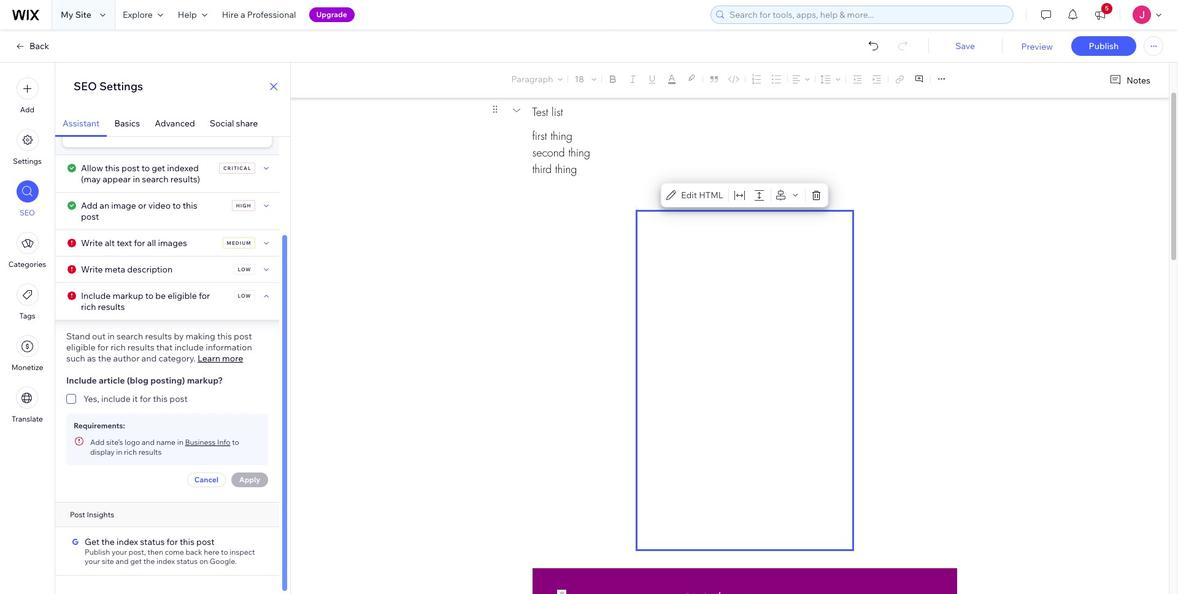 Task type: describe. For each thing, give the bounding box(es) containing it.
post,
[[129, 548, 146, 557]]

inspect
[[230, 548, 255, 557]]

2 vertical spatial the
[[144, 557, 155, 566]]

in inside allow this post to get indexed (may appear in search results)
[[133, 174, 140, 185]]

paragraph button
[[509, 71, 566, 88]]

high
[[236, 203, 251, 209]]

assistant button
[[55, 111, 107, 137]]

google.
[[210, 557, 237, 566]]

post inside allow this post to get indexed (may appear in search results)
[[122, 163, 140, 174]]

eligible inside stand out in search results by making this post eligible for rich results that include information such as the author and category.
[[66, 342, 95, 353]]

search inside allow this post to get indexed (may appear in search results)
[[142, 174, 169, 185]]

critical
[[223, 165, 251, 171]]

such
[[66, 353, 85, 364]]

assistant
[[63, 118, 100, 129]]

to inside the add an image or video to this post
[[173, 200, 181, 211]]

basics
[[114, 118, 140, 129]]

preview
[[1022, 41, 1054, 52]]

this inside allow this post to get indexed (may appear in search results)
[[105, 163, 120, 174]]

add for add site's logo and name in business info
[[90, 437, 105, 447]]

it
[[133, 394, 138, 405]]

save button
[[941, 41, 991, 52]]

results inside to display in rich results
[[139, 448, 162, 457]]

0 vertical spatial thing
[[551, 129, 573, 143]]

to inside to display in rich results
[[232, 437, 239, 447]]

name
[[156, 437, 176, 447]]

meta
[[105, 264, 125, 275]]

images
[[158, 238, 187, 249]]

0 horizontal spatial index
[[117, 537, 138, 548]]

save
[[956, 41, 976, 52]]

business info button
[[185, 437, 231, 448]]

social
[[210, 118, 234, 129]]

markup
[[113, 290, 143, 301]]

stand
[[66, 331, 90, 342]]

get inside get the index status for this post publish your post, then come back here to inspect your site and get the index status on google.
[[130, 557, 142, 566]]

learn more button
[[198, 353, 243, 364]]

5
[[1106, 4, 1109, 12]]

get the index status for this post publish your post, then come back here to inspect your site and get the index status on google.
[[85, 537, 255, 566]]

include markup to be eligible for rich results
[[81, 290, 210, 312]]

to inside include markup to be eligible for rich results
[[145, 290, 154, 301]]

for left all
[[134, 238, 145, 249]]

publish inside button
[[1089, 41, 1119, 52]]

help
[[178, 9, 197, 20]]

5 button
[[1087, 0, 1114, 29]]

low for write meta description
[[238, 266, 251, 273]]

1 vertical spatial index
[[157, 557, 175, 566]]

learn more
[[198, 353, 243, 364]]

medium
[[227, 240, 251, 246]]

translate button
[[12, 387, 43, 424]]

seo for seo
[[20, 208, 35, 217]]

seo button
[[16, 180, 38, 217]]

video
[[148, 200, 171, 211]]

alt
[[105, 238, 115, 249]]

post insights
[[70, 510, 114, 519]]

markup?
[[187, 375, 223, 386]]

explore
[[123, 9, 153, 20]]

back button
[[15, 41, 49, 52]]

translate
[[12, 414, 43, 424]]

description
[[127, 264, 173, 275]]

back
[[186, 548, 202, 557]]

cancel button
[[187, 473, 226, 487]]

first thing second thing third thing
[[533, 129, 591, 176]]

test list
[[533, 105, 563, 119]]

paragraph
[[512, 74, 553, 85]]

author
[[113, 353, 140, 364]]

(blog
[[127, 375, 149, 386]]

then
[[148, 548, 163, 557]]

indexed
[[167, 163, 199, 174]]

professional
[[247, 9, 296, 20]]

as
[[87, 353, 96, 364]]

advanced button
[[147, 111, 202, 137]]

hire a professional link
[[215, 0, 304, 29]]

share
[[236, 118, 258, 129]]

monetize button
[[11, 335, 43, 372]]

list
[[552, 105, 563, 119]]

post inside option
[[170, 394, 188, 405]]

edit html button
[[664, 187, 726, 204]]

making
[[186, 331, 215, 342]]

in inside stand out in search results by making this post eligible for rich results that include information such as the author and category.
[[108, 331, 115, 342]]

(may
[[81, 174, 101, 185]]

tags
[[19, 311, 35, 320]]

rich inside stand out in search results by making this post eligible for rich results that include information such as the author and category.
[[111, 342, 126, 353]]

rich inside include markup to be eligible for rich results
[[81, 301, 96, 312]]

2 vertical spatial thing
[[555, 162, 577, 176]]

the inside stand out in search results by making this post eligible for rich results that include information such as the author and category.
[[98, 353, 111, 364]]

image
[[111, 200, 136, 211]]

for inside get the index status for this post publish your post, then come back here to inspect your site and get the index status on google.
[[167, 537, 178, 548]]

to inside get the index status for this post publish your post, then come back here to inspect your site and get the index status on google.
[[221, 548, 228, 557]]

search inside stand out in search results by making this post eligible for rich results that include information such as the author and category.
[[117, 331, 143, 342]]

1 vertical spatial thing
[[569, 146, 591, 160]]

edit html
[[681, 190, 724, 201]]

upgrade button
[[309, 7, 355, 22]]

seo settings
[[74, 79, 143, 93]]

include for include article (blog posting) markup?
[[66, 375, 97, 386]]

results left the by
[[145, 331, 172, 342]]

Yes, include it for this post checkbox
[[66, 392, 188, 406]]

preview button
[[1022, 41, 1054, 52]]

tags button
[[16, 284, 38, 320]]

in inside to display in rich results
[[116, 448, 122, 457]]

on
[[199, 557, 208, 566]]

1 vertical spatial the
[[101, 537, 115, 548]]

info
[[217, 437, 231, 447]]

publish button
[[1072, 36, 1137, 56]]

results inside include markup to be eligible for rich results
[[98, 301, 125, 312]]

post inside stand out in search results by making this post eligible for rich results that include information such as the author and category.
[[234, 331, 252, 342]]

include for include markup to be eligible for rich results
[[81, 290, 111, 301]]

article
[[99, 375, 125, 386]]

Search for tools, apps, help & more... field
[[726, 6, 1010, 23]]



Task type: locate. For each thing, give the bounding box(es) containing it.
for up the making
[[199, 290, 210, 301]]

first
[[533, 129, 547, 143]]

this inside the add an image or video to this post
[[183, 200, 198, 211]]

post up more
[[234, 331, 252, 342]]

0 vertical spatial index
[[117, 537, 138, 548]]

text
[[117, 238, 132, 249]]

search up author
[[117, 331, 143, 342]]

for right then at left bottom
[[167, 537, 178, 548]]

1 horizontal spatial settings
[[99, 79, 143, 93]]

logo
[[125, 437, 140, 447]]

2 low from the top
[[238, 293, 251, 299]]

in
[[133, 174, 140, 185], [108, 331, 115, 342], [177, 437, 183, 447], [116, 448, 122, 457]]

my
[[61, 9, 73, 20]]

post inside the add an image or video to this post
[[81, 211, 99, 222]]

out
[[92, 331, 106, 342]]

0 vertical spatial status
[[140, 537, 165, 548]]

add for add an image or video to this post
[[81, 200, 98, 211]]

and up include article (blog posting) markup?
[[142, 353, 157, 364]]

low
[[238, 266, 251, 273], [238, 293, 251, 299]]

1 vertical spatial settings
[[13, 157, 42, 166]]

for right it
[[140, 394, 151, 405]]

tab list containing assistant
[[55, 111, 290, 137]]

and
[[142, 353, 157, 364], [142, 437, 155, 447], [116, 557, 129, 566]]

display
[[90, 448, 115, 457]]

seo up categories button
[[20, 208, 35, 217]]

and inside stand out in search results by making this post eligible for rich results that include information such as the author and category.
[[142, 353, 157, 364]]

post left an
[[81, 211, 99, 222]]

this left 'here'
[[180, 537, 195, 548]]

and inside get the index status for this post publish your post, then come back here to inspect your site and get the index status on google.
[[116, 557, 129, 566]]

menu containing add
[[0, 70, 55, 431]]

rich up stand
[[81, 301, 96, 312]]

notes
[[1127, 75, 1151, 86]]

0 vertical spatial seo
[[74, 79, 97, 93]]

this down results)
[[183, 200, 198, 211]]

thing up second
[[551, 129, 573, 143]]

add inside the add an image or video to this post
[[81, 200, 98, 211]]

my site
[[61, 9, 91, 20]]

seo for seo settings
[[74, 79, 97, 93]]

categories
[[8, 260, 46, 269]]

add site's logo and name in business info
[[90, 437, 231, 447]]

include right that
[[175, 342, 204, 353]]

basics button
[[107, 111, 147, 137]]

1 horizontal spatial get
[[152, 163, 165, 174]]

2 vertical spatial and
[[116, 557, 129, 566]]

settings inside menu
[[13, 157, 42, 166]]

seo
[[74, 79, 97, 93], [20, 208, 35, 217]]

allow
[[81, 163, 103, 174]]

results down the add site's logo and name in business info
[[139, 448, 162, 457]]

the left come
[[144, 557, 155, 566]]

to inside allow this post to get indexed (may appear in search results)
[[142, 163, 150, 174]]

business
[[185, 437, 216, 447]]

0 horizontal spatial your
[[85, 557, 100, 566]]

this down posting) in the bottom left of the page
[[153, 394, 168, 405]]

get
[[85, 537, 100, 548]]

site
[[102, 557, 114, 566]]

requirements:
[[74, 421, 125, 430]]

that
[[156, 342, 173, 353]]

in right appear
[[133, 174, 140, 185]]

1 horizontal spatial your
[[112, 548, 127, 557]]

include
[[175, 342, 204, 353], [101, 394, 131, 405]]

eligible inside include markup to be eligible for rich results
[[168, 290, 197, 301]]

post up on
[[197, 537, 215, 548]]

stand out in search results by making this post eligible for rich results that include information such as the author and category.
[[66, 331, 252, 364]]

index left then at left bottom
[[117, 537, 138, 548]]

seo up assistant
[[74, 79, 97, 93]]

publish down insights
[[85, 548, 110, 557]]

thing
[[551, 129, 573, 143], [569, 146, 591, 160], [555, 162, 577, 176]]

0 horizontal spatial eligible
[[66, 342, 95, 353]]

0 vertical spatial rich
[[81, 301, 96, 312]]

1 low from the top
[[238, 266, 251, 273]]

0 horizontal spatial publish
[[85, 548, 110, 557]]

search up video
[[142, 174, 169, 185]]

1 horizontal spatial publish
[[1089, 41, 1119, 52]]

rich right out
[[111, 342, 126, 353]]

include inside stand out in search results by making this post eligible for rich results that include information such as the author and category.
[[175, 342, 204, 353]]

1 horizontal spatial seo
[[74, 79, 97, 93]]

add left an
[[81, 200, 98, 211]]

1 vertical spatial include
[[101, 394, 131, 405]]

social share
[[210, 118, 258, 129]]

category.
[[159, 353, 196, 364]]

1 vertical spatial status
[[177, 557, 198, 566]]

for inside option
[[140, 394, 151, 405]]

notes button
[[1105, 72, 1155, 88]]

1 horizontal spatial index
[[157, 557, 175, 566]]

add
[[20, 105, 34, 114], [81, 200, 98, 211], [90, 437, 105, 447]]

include inside option
[[101, 394, 131, 405]]

settings button
[[13, 129, 42, 166]]

appear
[[103, 174, 131, 185]]

posting)
[[150, 375, 185, 386]]

1 vertical spatial publish
[[85, 548, 110, 557]]

1 vertical spatial rich
[[111, 342, 126, 353]]

the right "as"
[[98, 353, 111, 364]]

an
[[100, 200, 109, 211]]

index left back
[[157, 557, 175, 566]]

results)
[[171, 174, 200, 185]]

add up the settings button on the left top
[[20, 105, 34, 114]]

1 vertical spatial search
[[117, 331, 143, 342]]

the
[[98, 353, 111, 364], [101, 537, 115, 548], [144, 557, 155, 566]]

for inside include markup to be eligible for rich results
[[199, 290, 210, 301]]

publish down 5 button
[[1089, 41, 1119, 52]]

in right name
[[177, 437, 183, 447]]

for right "as"
[[97, 342, 109, 353]]

add up display
[[90, 437, 105, 447]]

post down posting) in the bottom left of the page
[[170, 394, 188, 405]]

1 vertical spatial low
[[238, 293, 251, 299]]

and right site
[[116, 557, 129, 566]]

rich down logo
[[124, 448, 137, 457]]

be
[[156, 290, 166, 301]]

to left be
[[145, 290, 154, 301]]

include
[[81, 290, 111, 301], [66, 375, 97, 386]]

back
[[29, 41, 49, 52]]

all
[[147, 238, 156, 249]]

to right video
[[173, 200, 181, 211]]

cancel
[[194, 475, 219, 484]]

insights
[[87, 510, 114, 519]]

1 vertical spatial seo
[[20, 208, 35, 217]]

rich
[[81, 301, 96, 312], [111, 342, 126, 353], [124, 448, 137, 457]]

results up out
[[98, 301, 125, 312]]

post up image
[[122, 163, 140, 174]]

results left that
[[128, 342, 154, 353]]

yes,
[[83, 394, 99, 405]]

hire
[[222, 9, 239, 20]]

to display in rich results
[[90, 437, 239, 457]]

0 horizontal spatial include
[[101, 394, 131, 405]]

this inside stand out in search results by making this post eligible for rich results that include information such as the author and category.
[[217, 331, 232, 342]]

1 vertical spatial include
[[66, 375, 97, 386]]

0 vertical spatial get
[[152, 163, 165, 174]]

0 horizontal spatial status
[[140, 537, 165, 548]]

post
[[70, 510, 85, 519]]

write for write meta description
[[81, 264, 103, 275]]

1 horizontal spatial eligible
[[168, 290, 197, 301]]

to
[[142, 163, 150, 174], [173, 200, 181, 211], [145, 290, 154, 301], [232, 437, 239, 447], [221, 548, 228, 557]]

publish
[[1089, 41, 1119, 52], [85, 548, 110, 557]]

here
[[204, 548, 219, 557]]

get left then at left bottom
[[130, 557, 142, 566]]

status left on
[[177, 557, 198, 566]]

for
[[134, 238, 145, 249], [199, 290, 210, 301], [97, 342, 109, 353], [140, 394, 151, 405], [167, 537, 178, 548]]

this up learn more
[[217, 331, 232, 342]]

thing right second
[[569, 146, 591, 160]]

write alt text for all images
[[81, 238, 187, 249]]

write for write alt text for all images
[[81, 238, 103, 249]]

include left "markup"
[[81, 290, 111, 301]]

your left site
[[85, 557, 100, 566]]

1 vertical spatial write
[[81, 264, 103, 275]]

to right appear
[[142, 163, 150, 174]]

1 horizontal spatial status
[[177, 557, 198, 566]]

post inside get the index status for this post publish your post, then come back here to inspect your site and get the index status on google.
[[197, 537, 215, 548]]

this inside option
[[153, 394, 168, 405]]

1 horizontal spatial include
[[175, 342, 204, 353]]

0 vertical spatial publish
[[1089, 41, 1119, 52]]

write left meta
[[81, 264, 103, 275]]

to right 'here'
[[221, 548, 228, 557]]

for inside stand out in search results by making this post eligible for rich results that include information such as the author and category.
[[97, 342, 109, 353]]

edit
[[681, 190, 697, 201]]

menu
[[0, 70, 55, 431]]

settings up "seo" button on the top left of page
[[13, 157, 42, 166]]

status left come
[[140, 537, 165, 548]]

advanced
[[155, 118, 195, 129]]

1 vertical spatial and
[[142, 437, 155, 447]]

settings
[[99, 79, 143, 93], [13, 157, 42, 166]]

thing right third on the left of page
[[555, 162, 577, 176]]

get left the indexed
[[152, 163, 165, 174]]

allow this post to get indexed (may appear in search results)
[[81, 163, 200, 185]]

and right logo
[[142, 437, 155, 447]]

site
[[75, 9, 91, 20]]

2 vertical spatial rich
[[124, 448, 137, 457]]

0 vertical spatial low
[[238, 266, 251, 273]]

1 vertical spatial eligible
[[66, 342, 95, 353]]

publish inside get the index status for this post publish your post, then come back here to inspect your site and get the index status on google.
[[85, 548, 110, 557]]

seo inside button
[[20, 208, 35, 217]]

low for include markup to be eligible for rich results
[[238, 293, 251, 299]]

include inside include markup to be eligible for rich results
[[81, 290, 111, 301]]

this inside get the index status for this post publish your post, then come back here to inspect your site and get the index status on google.
[[180, 537, 195, 548]]

yes, include it for this post
[[83, 394, 188, 405]]

2 vertical spatial add
[[90, 437, 105, 447]]

to right info
[[232, 437, 239, 447]]

second
[[533, 146, 565, 160]]

1 write from the top
[[81, 238, 103, 249]]

in right out
[[108, 331, 115, 342]]

include up yes,
[[66, 375, 97, 386]]

site's
[[106, 437, 123, 447]]

the right get
[[101, 537, 115, 548]]

0 vertical spatial the
[[98, 353, 111, 364]]

in down site's
[[116, 448, 122, 457]]

0 horizontal spatial settings
[[13, 157, 42, 166]]

0 vertical spatial search
[[142, 174, 169, 185]]

1 vertical spatial get
[[130, 557, 142, 566]]

0 vertical spatial include
[[175, 342, 204, 353]]

write meta description
[[81, 264, 173, 275]]

hire a professional
[[222, 9, 296, 20]]

categories button
[[8, 232, 46, 269]]

include article (blog posting) markup?
[[66, 375, 223, 386]]

get
[[152, 163, 165, 174], [130, 557, 142, 566]]

tab list
[[55, 111, 290, 137]]

0 vertical spatial settings
[[99, 79, 143, 93]]

add inside button
[[20, 105, 34, 114]]

get inside allow this post to get indexed (may appear in search results)
[[152, 163, 165, 174]]

add for add
[[20, 105, 34, 114]]

monetize
[[11, 363, 43, 372]]

0 vertical spatial add
[[20, 105, 34, 114]]

add an image or video to this post
[[81, 200, 198, 222]]

0 vertical spatial and
[[142, 353, 157, 364]]

0 horizontal spatial get
[[130, 557, 142, 566]]

0 vertical spatial eligible
[[168, 290, 197, 301]]

come
[[165, 548, 184, 557]]

write left alt
[[81, 238, 103, 249]]

or
[[138, 200, 147, 211]]

test
[[533, 105, 549, 119]]

0 vertical spatial include
[[81, 290, 111, 301]]

write
[[81, 238, 103, 249], [81, 264, 103, 275]]

this right allow
[[105, 163, 120, 174]]

include down article
[[101, 394, 131, 405]]

0 vertical spatial write
[[81, 238, 103, 249]]

settings up basics
[[99, 79, 143, 93]]

your
[[112, 548, 127, 557], [85, 557, 100, 566]]

rich inside to display in rich results
[[124, 448, 137, 457]]

your left 'post,'
[[112, 548, 127, 557]]

2 write from the top
[[81, 264, 103, 275]]

1 vertical spatial add
[[81, 200, 98, 211]]

0 horizontal spatial seo
[[20, 208, 35, 217]]



Task type: vqa. For each thing, say whether or not it's contained in the screenshot.
Show in online store
no



